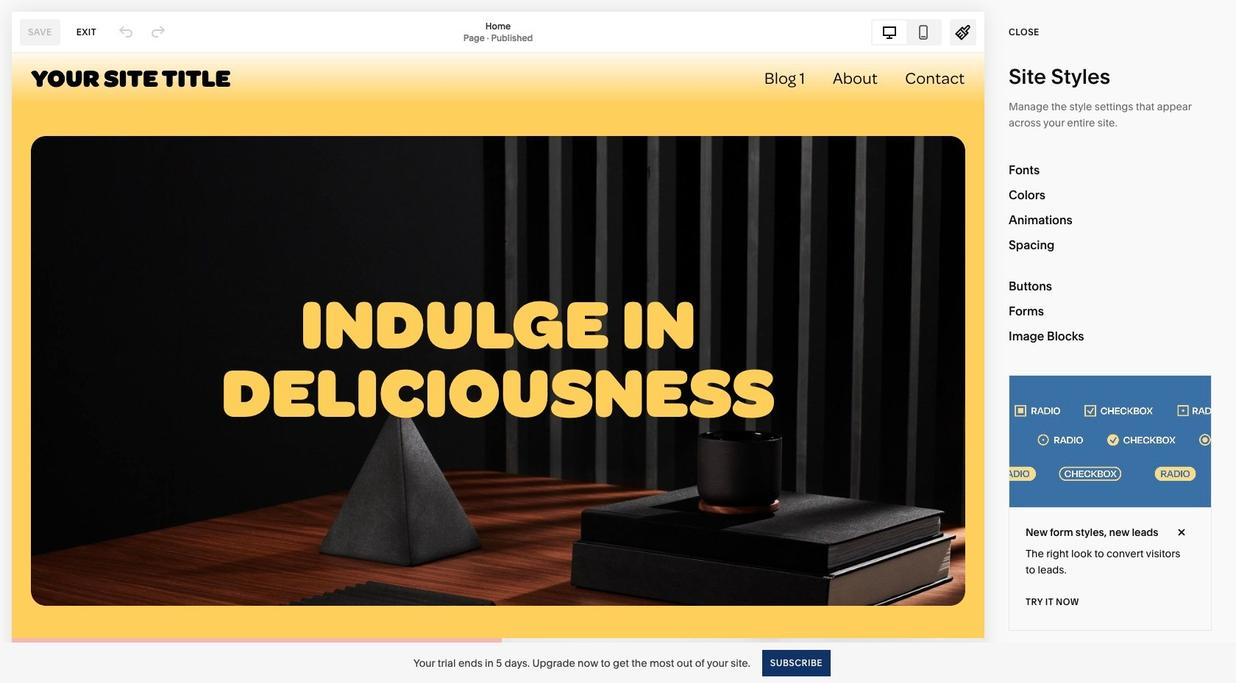 Task type: vqa. For each thing, say whether or not it's contained in the screenshot.
Redo icon
yes



Task type: locate. For each thing, give the bounding box(es) containing it.
undo image
[[118, 24, 134, 40]]

redo image
[[150, 24, 166, 40]]

animation showing new form styling options image
[[1009, 376, 1211, 508]]

style image
[[955, 24, 971, 40]]

tab list
[[873, 20, 940, 44]]

cross small image
[[1174, 525, 1190, 541]]



Task type: describe. For each thing, give the bounding box(es) containing it.
desktop image
[[881, 24, 898, 40]]

mobile image
[[915, 24, 932, 40]]



